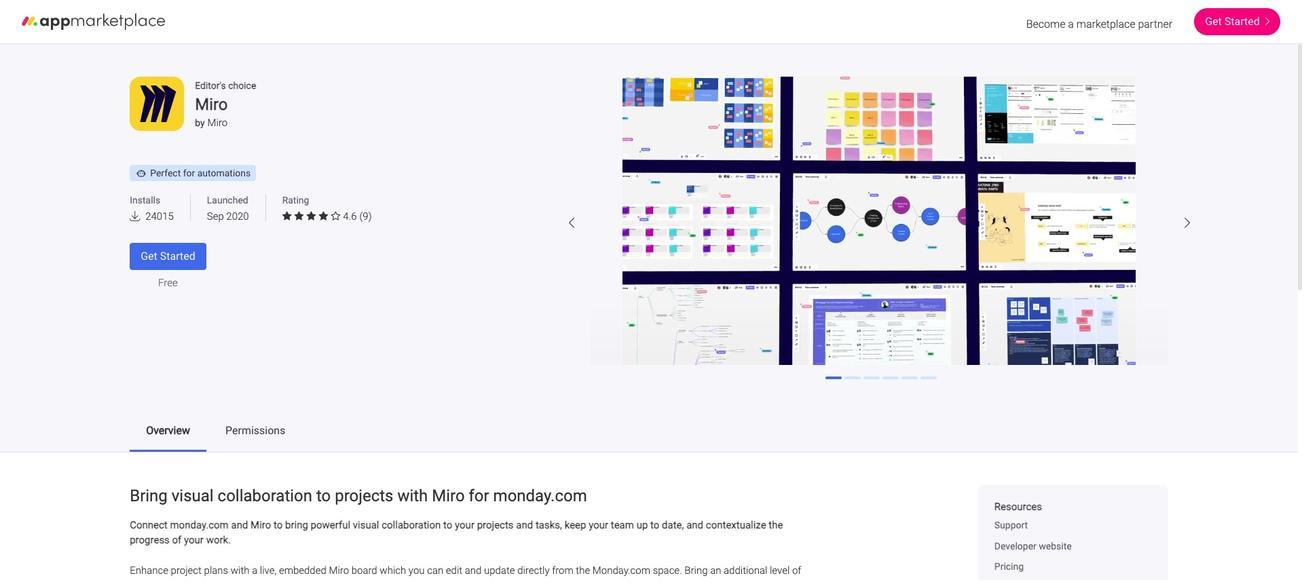 Task type: locate. For each thing, give the bounding box(es) containing it.
get for the get started button to the top
[[1206, 15, 1223, 28]]

2 horizontal spatial projects
[[477, 520, 514, 532]]

edit
[[446, 565, 463, 578]]

0 horizontal spatial get started button
[[130, 243, 206, 270]]

a
[[1069, 18, 1075, 31], [252, 565, 258, 578]]

monday.com up tasks,
[[494, 487, 587, 506]]

and down live,
[[244, 581, 261, 581]]

monday.com up work. in the left of the page
[[170, 520, 229, 532]]

visual down bring visual collaboration to projects with miro for monday.com
[[353, 520, 379, 532]]

get down 24015
[[141, 250, 157, 263]]

of inside the enhance project plans with a live, embedded miro board which you can edit and update directly from the monday.com space. bring an additional level of creativity to your projects and tasks with miro templates, diagrams, presentations, sticky notes, planning and brainstorming tools.
[[793, 565, 802, 578]]

0 vertical spatial a
[[1069, 18, 1075, 31]]

miro down editor's
[[195, 95, 228, 114]]

1 horizontal spatial get started button
[[1195, 8, 1281, 35]]

(9)
[[360, 211, 372, 223]]

0 vertical spatial marketplace arrow right image
[[1266, 18, 1270, 26]]

tools.
[[677, 581, 702, 581]]

become
[[1027, 18, 1066, 31]]

and
[[231, 520, 248, 532], [516, 520, 533, 532], [687, 520, 704, 532], [465, 565, 482, 578], [244, 581, 261, 581], [593, 581, 610, 581]]

and down monday.com
[[593, 581, 610, 581]]

1 vertical spatial collaboration
[[382, 520, 441, 532]]

0 horizontal spatial get started
[[141, 250, 195, 263]]

the right contextualize at the right
[[769, 520, 784, 532]]

to down project
[[173, 581, 181, 581]]

1 vertical spatial bring
[[685, 565, 708, 578]]

an
[[711, 565, 722, 578]]

bring up connect
[[130, 487, 168, 506]]

to up powerful
[[317, 487, 331, 506]]

1 vertical spatial monday.com
[[170, 520, 229, 532]]

0 vertical spatial with
[[398, 487, 428, 506]]

1 horizontal spatial star image
[[295, 211, 304, 221]]

2 horizontal spatial with
[[398, 487, 428, 506]]

0 vertical spatial of
[[172, 535, 182, 547]]

additional
[[724, 565, 768, 578]]

0 vertical spatial the
[[769, 520, 784, 532]]

the inside connect monday.com and miro to bring powerful visual collaboration to your projects and tasks, keep your team up to date, and contextualize the progress of your work.
[[769, 520, 784, 532]]

0 horizontal spatial started
[[160, 250, 195, 263]]

editor's
[[195, 80, 226, 91]]

visual up work. in the left of the page
[[172, 487, 214, 506]]

your right "keep"
[[589, 520, 609, 532]]

miro
[[195, 95, 228, 114], [208, 117, 228, 129], [432, 487, 465, 506], [251, 520, 271, 532], [329, 565, 349, 578], [311, 581, 331, 581]]

star image
[[282, 211, 292, 221], [295, 211, 304, 221], [307, 211, 316, 221]]

from
[[552, 565, 574, 578]]

marketplace
[[1077, 18, 1136, 31]]

brainstorming
[[612, 581, 675, 581]]

collaboration up bring on the left of page
[[218, 487, 312, 506]]

projects down plans
[[206, 581, 242, 581]]

0 horizontal spatial bring
[[130, 487, 168, 506]]

plans
[[204, 565, 228, 578]]

with
[[398, 487, 428, 506], [231, 565, 250, 578], [290, 581, 309, 581]]

0 horizontal spatial monday.com
[[170, 520, 229, 532]]

0 horizontal spatial get
[[141, 250, 157, 263]]

1 vertical spatial visual
[[353, 520, 379, 532]]

to right up
[[651, 520, 660, 532]]

your down project
[[184, 581, 203, 581]]

for
[[183, 168, 195, 179], [469, 487, 490, 506]]

get started
[[1206, 15, 1261, 28], [141, 250, 195, 263]]

2 vertical spatial projects
[[206, 581, 242, 581]]

0 vertical spatial projects
[[335, 487, 394, 506]]

visual
[[172, 487, 214, 506], [353, 520, 379, 532]]

1 horizontal spatial the
[[769, 520, 784, 532]]

2 horizontal spatial star image
[[307, 211, 316, 221]]

collaboration up you
[[382, 520, 441, 532]]

your
[[455, 520, 475, 532], [589, 520, 609, 532], [184, 535, 204, 547], [184, 581, 203, 581]]

miro down embedded
[[311, 581, 331, 581]]

0 vertical spatial started
[[1225, 15, 1261, 28]]

1 horizontal spatial get
[[1206, 15, 1223, 28]]

projects up update
[[477, 520, 514, 532]]

0 horizontal spatial visual
[[172, 487, 214, 506]]

1 vertical spatial the
[[576, 565, 590, 578]]

with right plans
[[231, 565, 250, 578]]

miro left bring on the left of page
[[251, 520, 271, 532]]

keep
[[565, 520, 587, 532]]

1 horizontal spatial bring
[[685, 565, 708, 578]]

tasks
[[263, 581, 288, 581]]

1 vertical spatial get started button
[[130, 243, 206, 270]]

0 horizontal spatial for
[[183, 168, 195, 179]]

overview button
[[135, 418, 201, 445]]

a left live,
[[252, 565, 258, 578]]

board
[[352, 565, 378, 578]]

pricing
[[995, 562, 1024, 573]]

of for level
[[793, 565, 802, 578]]

presentations,
[[429, 581, 492, 581]]

1 horizontal spatial collaboration
[[382, 520, 441, 532]]

projects
[[335, 487, 394, 506], [477, 520, 514, 532], [206, 581, 242, 581]]

0 horizontal spatial a
[[252, 565, 258, 578]]

0 horizontal spatial the
[[576, 565, 590, 578]]

2 star image from the left
[[295, 211, 304, 221]]

get for bottom the get started button
[[141, 250, 157, 263]]

collaboration
[[218, 487, 312, 506], [382, 520, 441, 532]]

get
[[1206, 15, 1223, 28], [141, 250, 157, 263]]

1 vertical spatial for
[[469, 487, 490, 506]]

of inside connect monday.com and miro to bring powerful visual collaboration to your projects and tasks, keep your team up to date, and contextualize the progress of your work.
[[172, 535, 182, 547]]

0 horizontal spatial star image
[[282, 211, 292, 221]]

0 vertical spatial monday.com
[[494, 487, 587, 506]]

support
[[995, 521, 1029, 532]]

with up connect monday.com and miro to bring powerful visual collaboration to your projects and tasks, keep your team up to date, and contextualize the progress of your work.
[[398, 487, 428, 506]]

of right the level
[[793, 565, 802, 578]]

marketplace arrow right image
[[1266, 18, 1270, 26], [1185, 218, 1191, 229]]

projects inside connect monday.com and miro to bring powerful visual collaboration to your projects and tasks, keep your team up to date, and contextualize the progress of your work.
[[477, 520, 514, 532]]

the up planning
[[576, 565, 590, 578]]

1 vertical spatial get
[[141, 250, 157, 263]]

monday.com inside connect monday.com and miro to bring powerful visual collaboration to your projects and tasks, keep your team up to date, and contextualize the progress of your work.
[[170, 520, 229, 532]]

can
[[427, 565, 444, 578]]

marketplace arrow left image
[[569, 218, 575, 229]]

date,
[[662, 520, 684, 532]]

notes,
[[523, 581, 550, 581]]

a inside the enhance project plans with a live, embedded miro board which you can edit and update directly from the monday.com space. bring an additional level of creativity to your projects and tasks with miro templates, diagrams, presentations, sticky notes, planning and brainstorming tools.
[[252, 565, 258, 578]]

1 horizontal spatial of
[[793, 565, 802, 578]]

a right "become"
[[1069, 18, 1075, 31]]

started
[[1225, 15, 1261, 28], [160, 250, 195, 263]]

0 vertical spatial visual
[[172, 487, 214, 506]]

update
[[484, 565, 515, 578]]

templates,
[[334, 581, 381, 581]]

bring up tools.
[[685, 565, 708, 578]]

0 horizontal spatial projects
[[206, 581, 242, 581]]

project
[[171, 565, 202, 578]]

choice
[[228, 80, 256, 91]]

and left bring on the left of page
[[231, 520, 248, 532]]

miro up templates, at the bottom left of the page
[[329, 565, 349, 578]]

1 vertical spatial marketplace arrow right image
[[1185, 218, 1191, 229]]

1 horizontal spatial a
[[1069, 18, 1075, 31]]

0 horizontal spatial of
[[172, 535, 182, 547]]

1 horizontal spatial projects
[[335, 487, 394, 506]]

bring
[[130, 487, 168, 506], [685, 565, 708, 578]]

get started button
[[1195, 8, 1281, 35], [130, 243, 206, 270]]

for right perfect
[[183, 168, 195, 179]]

become a marketplace partner
[[1027, 18, 1173, 31]]

the inside the enhance project plans with a live, embedded miro board which you can edit and update directly from the monday.com space. bring an additional level of creativity to your projects and tasks with miro templates, diagrams, presentations, sticky notes, planning and brainstorming tools.
[[576, 565, 590, 578]]

0 horizontal spatial with
[[231, 565, 250, 578]]

miro right by
[[208, 117, 228, 129]]

bring visual collaboration to projects with miro for monday.com
[[130, 487, 587, 506]]

to
[[317, 487, 331, 506], [274, 520, 283, 532], [444, 520, 453, 532], [651, 520, 660, 532], [173, 581, 181, 581]]

with down embedded
[[290, 581, 309, 581]]

1 horizontal spatial for
[[469, 487, 490, 506]]

of
[[172, 535, 182, 547], [793, 565, 802, 578]]

2 vertical spatial with
[[290, 581, 309, 581]]

1 vertical spatial a
[[252, 565, 258, 578]]

monday.com
[[494, 487, 587, 506], [170, 520, 229, 532]]

projects up powerful
[[335, 487, 394, 506]]

collaboration inside connect monday.com and miro to bring powerful visual collaboration to your projects and tasks, keep your team up to date, and contextualize the progress of your work.
[[382, 520, 441, 532]]

tasks,
[[536, 520, 562, 532]]

miro up connect monday.com and miro to bring powerful visual collaboration to your projects and tasks, keep your team up to date, and contextualize the progress of your work.
[[432, 487, 465, 506]]

1 vertical spatial with
[[231, 565, 250, 578]]

1 horizontal spatial with
[[290, 581, 309, 581]]

0 horizontal spatial collaboration
[[218, 487, 312, 506]]

0 vertical spatial bring
[[130, 487, 168, 506]]

of right progress
[[172, 535, 182, 547]]

1 vertical spatial started
[[160, 250, 195, 263]]

powerful
[[311, 520, 351, 532]]

permissions
[[226, 425, 286, 437]]

the
[[769, 520, 784, 532], [576, 565, 590, 578]]

1 horizontal spatial visual
[[353, 520, 379, 532]]

get right partner
[[1206, 15, 1223, 28]]

1 vertical spatial projects
[[477, 520, 514, 532]]

0 vertical spatial get started
[[1206, 15, 1261, 28]]

sticky
[[495, 581, 521, 581]]

star o image
[[331, 211, 341, 221]]

1 vertical spatial of
[[793, 565, 802, 578]]

0 vertical spatial get
[[1206, 15, 1223, 28]]

for up connect monday.com and miro to bring powerful visual collaboration to your projects and tasks, keep your team up to date, and contextualize the progress of your work.
[[469, 487, 490, 506]]



Task type: vqa. For each thing, say whether or not it's contained in the screenshot.
Monday.com
yes



Task type: describe. For each thing, give the bounding box(es) containing it.
connect monday.com and miro to bring powerful visual collaboration to your projects and tasks, keep your team up to date, and contextualize the progress of your work.
[[130, 520, 784, 547]]

4.6
[[343, 211, 357, 223]]

projects inside the enhance project plans with a live, embedded miro board which you can edit and update directly from the monday.com space. bring an additional level of creativity to your projects and tasks with miro templates, diagrams, presentations, sticky notes, planning and brainstorming tools.
[[206, 581, 242, 581]]

0 vertical spatial collaboration
[[218, 487, 312, 506]]

perfect for automations element
[[130, 165, 256, 182]]

space.
[[653, 565, 683, 578]]

developer website
[[995, 541, 1072, 552]]

installs
[[130, 195, 160, 206]]

v2 download image
[[130, 209, 140, 224]]

embedded
[[279, 565, 327, 578]]

become a marketplace partner link
[[1027, 16, 1173, 33]]

1 horizontal spatial monday.com
[[494, 487, 587, 506]]

up
[[637, 520, 648, 532]]

level
[[770, 565, 790, 578]]

rating
[[282, 195, 309, 206]]

app logo image
[[130, 77, 184, 131]]

your left work. in the left of the page
[[184, 535, 204, 547]]

to up edit
[[444, 520, 453, 532]]

0 vertical spatial for
[[183, 168, 195, 179]]

1 horizontal spatial marketplace arrow right image
[[1266, 18, 1270, 26]]

directly
[[518, 565, 550, 578]]

automations
[[197, 168, 251, 179]]

to inside the enhance project plans with a live, embedded miro board which you can edit and update directly from the monday.com space. bring an additional level of creativity to your projects and tasks with miro templates, diagrams, presentations, sticky notes, planning and brainstorming tools.
[[173, 581, 181, 581]]

0 vertical spatial get started button
[[1195, 8, 1281, 35]]

partner
[[1139, 18, 1173, 31]]

perfect
[[150, 168, 181, 179]]

sep
[[207, 211, 224, 223]]

bring
[[285, 520, 308, 532]]

0 horizontal spatial marketplace arrow right image
[[1185, 218, 1191, 229]]

creativity
[[130, 581, 170, 581]]

launched
[[207, 195, 248, 206]]

connect
[[130, 520, 168, 532]]

by
[[195, 118, 205, 128]]

miro inside connect monday.com and miro to bring powerful visual collaboration to your projects and tasks, keep your team up to date, and contextualize the progress of your work.
[[251, 520, 271, 532]]

1 horizontal spatial get started
[[1206, 15, 1261, 28]]

monday apps marketplace logo image
[[22, 14, 165, 30]]

editor's choice miro by miro
[[195, 80, 256, 129]]

enhance
[[130, 565, 168, 578]]

star image
[[319, 211, 328, 221]]

your inside the enhance project plans with a live, embedded miro board which you can edit and update directly from the monday.com space. bring an additional level of creativity to your projects and tasks with miro templates, diagrams, presentations, sticky notes, planning and brainstorming tools.
[[184, 581, 203, 581]]

launched sep 2020
[[207, 195, 249, 223]]

your up edit
[[455, 520, 475, 532]]

enhance project plans with a live, embedded miro board which you can edit and update directly from the monday.com space. bring an additional level of creativity to your projects and tasks with miro templates, diagrams, presentations, sticky notes, planning and brainstorming tools.
[[130, 565, 802, 581]]

diagrams,
[[383, 581, 427, 581]]

of for progress
[[172, 535, 182, 547]]

you
[[409, 565, 425, 578]]

24015
[[146, 211, 174, 223]]

live,
[[260, 565, 277, 578]]

to left bring on the left of page
[[274, 520, 283, 532]]

perfect for automations
[[150, 168, 251, 179]]

work.
[[206, 535, 231, 547]]

team
[[611, 520, 634, 532]]

and right date,
[[687, 520, 704, 532]]

2020
[[226, 211, 249, 223]]

which
[[380, 565, 406, 578]]

progress
[[130, 535, 170, 547]]

visual inside connect monday.com and miro to bring powerful visual collaboration to your projects and tasks, keep your team up to date, and contextualize the progress of your work.
[[353, 520, 379, 532]]

free
[[158, 277, 178, 289]]

overview
[[146, 425, 190, 437]]

permissions button
[[215, 418, 296, 445]]

1 horizontal spatial started
[[1225, 15, 1261, 28]]

1 star image from the left
[[282, 211, 292, 221]]

and left tasks,
[[516, 520, 533, 532]]

planning
[[553, 581, 591, 581]]

bring inside the enhance project plans with a live, embedded miro board which you can edit and update directly from the monday.com space. bring an additional level of creativity to your projects and tasks with miro templates, diagrams, presentations, sticky notes, planning and brainstorming tools.
[[685, 565, 708, 578]]

developer
[[995, 541, 1037, 552]]

1 vertical spatial get started
[[141, 250, 195, 263]]

resources
[[995, 501, 1043, 514]]

and up presentations,
[[465, 565, 482, 578]]

4.6 (9)
[[343, 211, 372, 223]]

3 star image from the left
[[307, 211, 316, 221]]

contextualize
[[706, 520, 767, 532]]

monday.com
[[593, 565, 651, 578]]

website
[[1040, 541, 1072, 552]]



